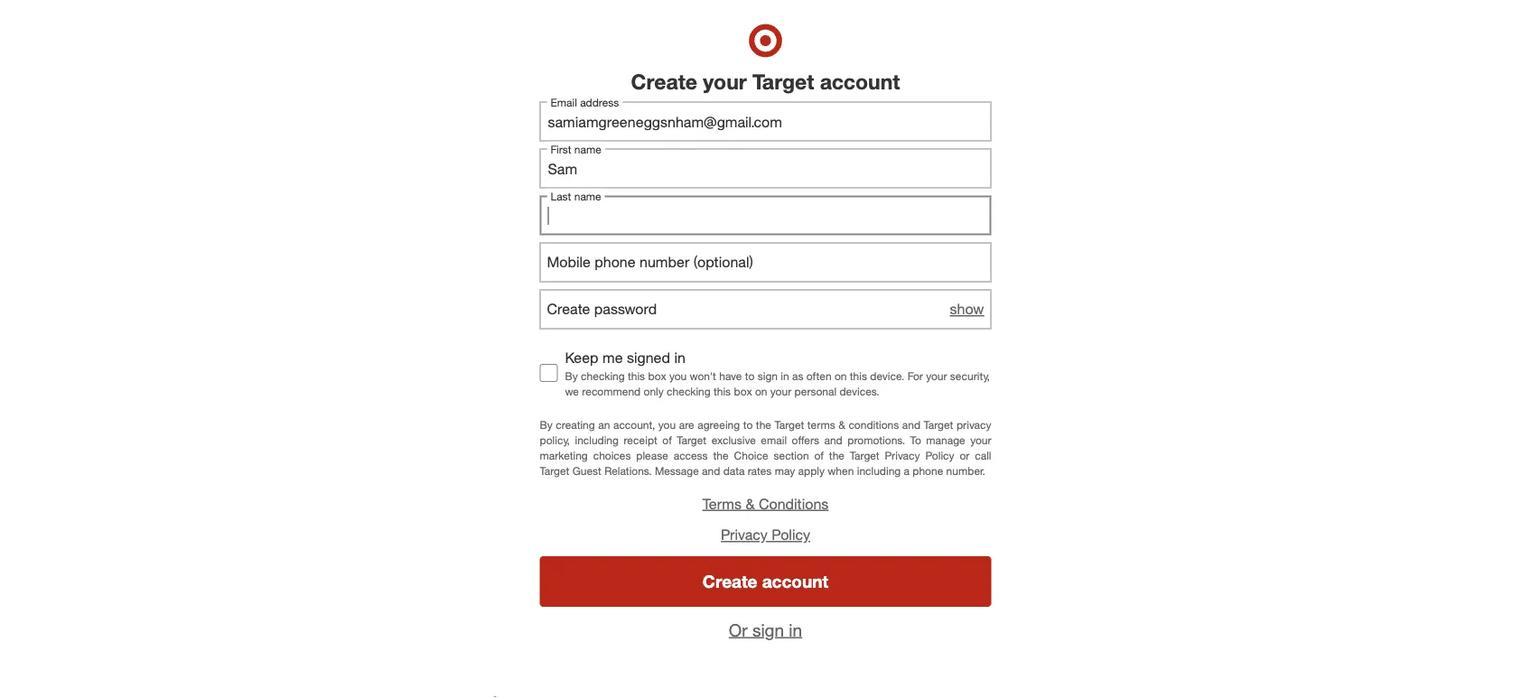 Task type: locate. For each thing, give the bounding box(es) containing it.
device.
[[870, 369, 905, 383]]

in left as
[[781, 369, 789, 383]]

data
[[723, 464, 745, 478]]

1 horizontal spatial the
[[756, 418, 771, 432]]

0 horizontal spatial on
[[755, 384, 767, 398]]

0 horizontal spatial privacy
[[721, 526, 768, 544]]

including down 'an'
[[575, 434, 619, 447]]

by
[[565, 369, 578, 383], [540, 418, 553, 432]]

1 horizontal spatial and
[[824, 434, 843, 447]]

the up the email on the bottom of the page
[[756, 418, 771, 432]]

and up to
[[902, 418, 921, 432]]

1 vertical spatial privacy
[[721, 526, 768, 544]]

your inside by creating an account, you are agreeing to the target terms & conditions and target privacy policy, including receipt of target exclusive email offers and promotions. to manage your marketing choices please access the choice section of the target privacy policy or call target guest relations. message and data rates may apply when including a phone number.
[[970, 434, 991, 447]]

checking down won't
[[667, 384, 711, 398]]

1 horizontal spatial including
[[857, 464, 901, 478]]

1 horizontal spatial this
[[714, 384, 731, 398]]

0 vertical spatial privacy
[[885, 449, 920, 463]]

account
[[820, 69, 900, 94], [762, 571, 829, 592]]

0 vertical spatial and
[[902, 418, 921, 432]]

to
[[745, 369, 755, 383], [743, 418, 753, 432]]

the up the when
[[829, 449, 845, 463]]

None password field
[[540, 290, 991, 329]]

on up the email on the bottom of the page
[[755, 384, 767, 398]]

a
[[904, 464, 910, 478]]

1 vertical spatial and
[[824, 434, 843, 447]]

this down signed
[[628, 369, 645, 383]]

0 vertical spatial policy
[[925, 449, 954, 463]]

you
[[669, 369, 687, 383], [658, 418, 676, 432]]

terms & conditions
[[703, 495, 829, 512]]

& inside by creating an account, you are agreeing to the target terms & conditions and target privacy policy, including receipt of target exclusive email offers and promotions. to manage your marketing choices please access the choice section of the target privacy policy or call target guest relations. message and data rates may apply when including a phone number.
[[839, 418, 845, 432]]

privacy
[[957, 418, 991, 432]]

policy,
[[540, 434, 570, 447]]

& right terms at the left
[[746, 495, 755, 512]]

recommend
[[582, 384, 641, 398]]

as
[[792, 369, 803, 383]]

0 horizontal spatial of
[[662, 434, 672, 447]]

by up policy,
[[540, 418, 553, 432]]

1 horizontal spatial of
[[814, 449, 824, 463]]

1 vertical spatial policy
[[772, 526, 810, 544]]

policy down conditions
[[772, 526, 810, 544]]

1 vertical spatial in
[[781, 369, 789, 383]]

1 horizontal spatial box
[[734, 384, 752, 398]]

to right have
[[745, 369, 755, 383]]

1 horizontal spatial &
[[839, 418, 845, 432]]

None telephone field
[[540, 243, 991, 282]]

1 horizontal spatial policy
[[925, 449, 954, 463]]

2 horizontal spatial this
[[850, 369, 867, 383]]

you left won't
[[669, 369, 687, 383]]

by up we
[[565, 369, 578, 383]]

to inside keep me signed in by checking this box you won't have to sign in as often on this device. for your security, we recommend only checking this box on your personal devices.
[[745, 369, 755, 383]]

policy
[[925, 449, 954, 463], [772, 526, 810, 544]]

show
[[950, 301, 984, 318]]

keep me signed in by checking this box you won't have to sign in as often on this device. for your security, we recommend only checking this box on your personal devices.
[[565, 349, 990, 398]]

create your target account
[[631, 69, 900, 94]]

relations.
[[604, 464, 652, 478]]

the
[[756, 418, 771, 432], [713, 449, 729, 463], [829, 449, 845, 463]]

to up exclusive
[[743, 418, 753, 432]]

sign inside keep me signed in by checking this box you won't have to sign in as often on this device. for your security, we recommend only checking this box on your personal devices.
[[758, 369, 778, 383]]

1 horizontal spatial privacy
[[885, 449, 920, 463]]

on
[[835, 369, 847, 383], [755, 384, 767, 398]]

sign right or
[[752, 620, 784, 640]]

0 vertical spatial &
[[839, 418, 845, 432]]

create
[[631, 69, 697, 94], [703, 571, 758, 592]]

& right terms
[[839, 418, 845, 432]]

2 vertical spatial and
[[702, 464, 720, 478]]

1 horizontal spatial create
[[703, 571, 758, 592]]

privacy up a
[[885, 449, 920, 463]]

0 vertical spatial you
[[669, 369, 687, 383]]

the down exclusive
[[713, 449, 729, 463]]

box up the only
[[648, 369, 666, 383]]

this down have
[[714, 384, 731, 398]]

0 vertical spatial sign
[[758, 369, 778, 383]]

section
[[774, 449, 809, 463]]

access
[[674, 449, 708, 463]]

by creating an account, you are agreeing to the target terms & conditions and target privacy policy, including receipt of target exclusive email offers and promotions. to manage your marketing choices please access the choice section of the target privacy policy or call target guest relations. message and data rates may apply when including a phone number.
[[540, 418, 991, 478]]

0 vertical spatial by
[[565, 369, 578, 383]]

0 vertical spatial box
[[648, 369, 666, 383]]

0 horizontal spatial this
[[628, 369, 645, 383]]

conditions
[[849, 418, 899, 432]]

in right signed
[[674, 349, 686, 366]]

privacy policy link
[[721, 526, 810, 544]]

1 vertical spatial to
[[743, 418, 753, 432]]

1 vertical spatial account
[[762, 571, 829, 592]]

policy down "manage"
[[925, 449, 954, 463]]

0 horizontal spatial policy
[[772, 526, 810, 544]]

in
[[674, 349, 686, 366], [781, 369, 789, 383], [789, 620, 802, 640]]

1 vertical spatial &
[[746, 495, 755, 512]]

policy inside by creating an account, you are agreeing to the target terms & conditions and target privacy policy, including receipt of target exclusive email offers and promotions. to manage your marketing choices please access the choice section of the target privacy policy or call target guest relations. message and data rates may apply when including a phone number.
[[925, 449, 954, 463]]

1 vertical spatial checking
[[667, 384, 711, 398]]

target
[[753, 69, 814, 94], [775, 418, 804, 432], [924, 418, 953, 432], [677, 434, 707, 447], [850, 449, 880, 463], [540, 464, 569, 478]]

and down terms
[[824, 434, 843, 447]]

your
[[703, 69, 747, 94], [926, 369, 947, 383], [770, 384, 792, 398], [970, 434, 991, 447]]

0 vertical spatial create
[[631, 69, 697, 94]]

this
[[628, 369, 645, 383], [850, 369, 867, 383], [714, 384, 731, 398]]

1 vertical spatial you
[[658, 418, 676, 432]]

0 horizontal spatial by
[[540, 418, 553, 432]]

agreeing
[[698, 418, 740, 432]]

marketing
[[540, 449, 588, 463]]

checking up recommend
[[581, 369, 625, 383]]

in down the create account
[[789, 620, 802, 640]]

2 horizontal spatial and
[[902, 418, 921, 432]]

on right often
[[835, 369, 847, 383]]

often
[[806, 369, 832, 383]]

privacy policy
[[721, 526, 810, 544]]

security,
[[950, 369, 990, 383]]

privacy down terms & conditions
[[721, 526, 768, 544]]

1 horizontal spatial by
[[565, 369, 578, 383]]

1 vertical spatial create
[[703, 571, 758, 592]]

of up apply
[[814, 449, 824, 463]]

or
[[960, 449, 970, 463]]

including
[[575, 434, 619, 447], [857, 464, 901, 478]]

to inside by creating an account, you are agreeing to the target terms & conditions and target privacy policy, including receipt of target exclusive email offers and promotions. to manage your marketing choices please access the choice section of the target privacy policy or call target guest relations. message and data rates may apply when including a phone number.
[[743, 418, 753, 432]]

this up the devices.
[[850, 369, 867, 383]]

and left the data
[[702, 464, 720, 478]]

&
[[839, 418, 845, 432], [746, 495, 755, 512]]

1 vertical spatial by
[[540, 418, 553, 432]]

sign
[[758, 369, 778, 383], [752, 620, 784, 640]]

you inside keep me signed in by checking this box you won't have to sign in as often on this device. for your security, we recommend only checking this box on your personal devices.
[[669, 369, 687, 383]]

number.
[[946, 464, 985, 478]]

account inside button
[[762, 571, 829, 592]]

creating
[[556, 418, 595, 432]]

None checkbox
[[540, 364, 558, 382]]

you left are
[[658, 418, 676, 432]]

apply
[[798, 464, 825, 478]]

of up please
[[662, 434, 672, 447]]

1 horizontal spatial on
[[835, 369, 847, 383]]

of
[[662, 434, 672, 447], [814, 449, 824, 463]]

1 vertical spatial box
[[734, 384, 752, 398]]

privacy inside by creating an account, you are agreeing to the target terms & conditions and target privacy policy, including receipt of target exclusive email offers and promotions. to manage your marketing choices please access the choice section of the target privacy policy or call target guest relations. message and data rates may apply when including a phone number.
[[885, 449, 920, 463]]

receipt
[[624, 434, 657, 447]]

privacy
[[885, 449, 920, 463], [721, 526, 768, 544]]

manage
[[926, 434, 965, 447]]

0 vertical spatial including
[[575, 434, 619, 447]]

box down have
[[734, 384, 752, 398]]

terms & conditions link
[[703, 495, 829, 512]]

sign left as
[[758, 369, 778, 383]]

offers
[[792, 434, 819, 447]]

0 horizontal spatial create
[[631, 69, 697, 94]]

None text field
[[540, 102, 991, 141], [540, 149, 991, 188], [540, 196, 991, 235], [540, 102, 991, 141], [540, 149, 991, 188], [540, 196, 991, 235]]

please
[[636, 449, 668, 463]]

2 horizontal spatial the
[[829, 449, 845, 463]]

checking
[[581, 369, 625, 383], [667, 384, 711, 398]]

create inside button
[[703, 571, 758, 592]]

1 vertical spatial including
[[857, 464, 901, 478]]

0 vertical spatial checking
[[581, 369, 625, 383]]

1 vertical spatial of
[[814, 449, 824, 463]]

and
[[902, 418, 921, 432], [824, 434, 843, 447], [702, 464, 720, 478]]

only
[[644, 384, 664, 398]]

box
[[648, 369, 666, 383], [734, 384, 752, 398]]

personal
[[795, 384, 837, 398]]

0 vertical spatial to
[[745, 369, 755, 383]]

by inside keep me signed in by checking this box you won't have to sign in as often on this device. for your security, we recommend only checking this box on your personal devices.
[[565, 369, 578, 383]]

including left a
[[857, 464, 901, 478]]

0 vertical spatial of
[[662, 434, 672, 447]]



Task type: vqa. For each thing, say whether or not it's contained in the screenshot.
"marketing"
yes



Task type: describe. For each thing, give the bounding box(es) containing it.
exclusive
[[712, 434, 756, 447]]

me
[[603, 349, 623, 366]]

0 horizontal spatial and
[[702, 464, 720, 478]]

0 horizontal spatial the
[[713, 449, 729, 463]]

signed
[[627, 349, 670, 366]]

an
[[598, 418, 610, 432]]

0 vertical spatial account
[[820, 69, 900, 94]]

message
[[655, 464, 699, 478]]

or sign in link
[[729, 620, 802, 640]]

rates
[[748, 464, 772, 478]]

call
[[975, 449, 991, 463]]

create for create account
[[703, 571, 758, 592]]

create account
[[703, 571, 829, 592]]

terms
[[807, 418, 835, 432]]

1 vertical spatial sign
[[752, 620, 784, 640]]

create account button
[[540, 556, 991, 607]]

phone
[[913, 464, 943, 478]]

promotions.
[[848, 434, 905, 447]]

by inside by creating an account, you are agreeing to the target terms & conditions and target privacy policy, including receipt of target exclusive email offers and promotions. to manage your marketing choices please access the choice section of the target privacy policy or call target guest relations. message and data rates may apply when including a phone number.
[[540, 418, 553, 432]]

create for create your target account
[[631, 69, 697, 94]]

account,
[[613, 418, 655, 432]]

or
[[729, 620, 748, 640]]

2 vertical spatial in
[[789, 620, 802, 640]]

us members only. image
[[551, 251, 576, 276]]

you inside by creating an account, you are agreeing to the target terms & conditions and target privacy policy, including receipt of target exclusive email offers and promotions. to manage your marketing choices please access the choice section of the target privacy policy or call target guest relations. message and data rates may apply when including a phone number.
[[658, 418, 676, 432]]

0 vertical spatial in
[[674, 349, 686, 366]]

devices.
[[840, 384, 879, 398]]

1 horizontal spatial checking
[[667, 384, 711, 398]]

have
[[719, 369, 742, 383]]

won't
[[690, 369, 716, 383]]

are
[[679, 418, 694, 432]]

1 vertical spatial on
[[755, 384, 767, 398]]

we
[[565, 384, 579, 398]]

0 horizontal spatial &
[[746, 495, 755, 512]]

conditions
[[759, 495, 829, 512]]

0 horizontal spatial including
[[575, 434, 619, 447]]

choice
[[734, 449, 768, 463]]

0 vertical spatial on
[[835, 369, 847, 383]]

to
[[910, 434, 921, 447]]

show button
[[950, 299, 984, 320]]

terms
[[703, 495, 742, 512]]

0 horizontal spatial checking
[[581, 369, 625, 383]]

for
[[908, 369, 923, 383]]

email
[[761, 434, 787, 447]]

choices
[[593, 449, 631, 463]]

may
[[775, 464, 795, 478]]

guest
[[572, 464, 601, 478]]

keep
[[565, 349, 599, 366]]

when
[[828, 464, 854, 478]]

0 horizontal spatial box
[[648, 369, 666, 383]]

or sign in
[[729, 620, 802, 640]]



